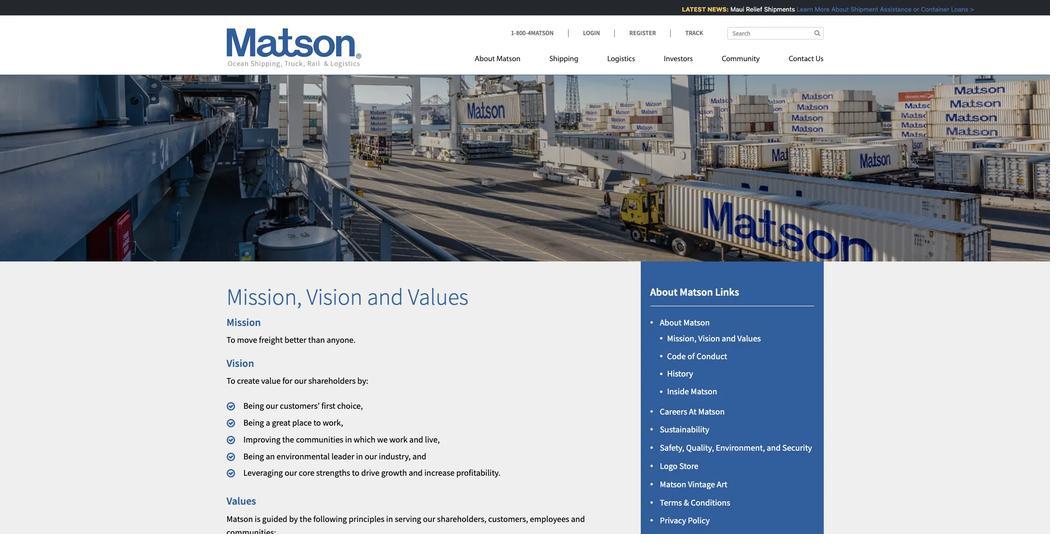 Task type: vqa. For each thing, say whether or not it's contained in the screenshot.
the leftmost About Matson
yes



Task type: locate. For each thing, give the bounding box(es) containing it.
1 horizontal spatial mission, vision and values
[[667, 333, 761, 344]]

0 vertical spatial being
[[243, 400, 264, 411]]

mission, vision and values up the conduct in the right bottom of the page
[[667, 333, 761, 344]]

0 vertical spatial the
[[282, 434, 294, 445]]

code of conduct link
[[667, 351, 728, 362]]

about matson down 'about matson links'
[[660, 317, 710, 328]]

to for place
[[314, 417, 321, 428]]

matson up mission, vision and values link
[[684, 317, 710, 328]]

0 vertical spatial to
[[227, 334, 235, 345]]

2 vertical spatial being
[[243, 451, 264, 462]]

the right by
[[300, 513, 312, 524]]

guided
[[262, 513, 287, 524]]

being for being an environmental leader in our industry, and
[[243, 451, 264, 462]]

2 vertical spatial in
[[386, 513, 393, 524]]

matson down the 1- at left
[[497, 55, 521, 63]]

leveraging our core strengths to drive growth and increase profitability.
[[243, 467, 501, 478]]

our
[[294, 375, 307, 386], [266, 400, 278, 411], [365, 451, 377, 462], [285, 467, 297, 478], [423, 513, 436, 524]]

0 horizontal spatial in
[[345, 434, 352, 445]]

in inside matson is guided by the following principles in serving our shareholders, customers, employees and communities:
[[386, 513, 393, 524]]

sustainability
[[660, 424, 710, 435]]

1 horizontal spatial about matson
[[660, 317, 710, 328]]

0 vertical spatial mission,
[[227, 282, 302, 311]]

1 horizontal spatial the
[[300, 513, 312, 524]]

value
[[261, 375, 281, 386]]

to left drive
[[352, 467, 360, 478]]

matson left links
[[680, 285, 713, 299]]

which
[[354, 434, 376, 445]]

0 horizontal spatial to
[[314, 417, 321, 428]]

industry,
[[379, 451, 411, 462]]

matson
[[497, 55, 521, 63], [680, 285, 713, 299], [684, 317, 710, 328], [691, 386, 718, 397], [699, 406, 725, 417], [660, 479, 687, 490], [227, 513, 253, 524]]

employees
[[530, 513, 570, 524]]

than
[[308, 334, 325, 345]]

about matson link down 'about matson links'
[[660, 317, 710, 328]]

0 horizontal spatial values
[[227, 494, 256, 508]]

to for to create value for our shareholders by:
[[227, 375, 235, 386]]

mission, vision and values link
[[667, 333, 761, 344]]

1 vertical spatial being
[[243, 417, 264, 428]]

vintage
[[688, 479, 715, 490]]

about matson links
[[651, 285, 740, 299]]

2 horizontal spatial in
[[386, 513, 393, 524]]

logo store link
[[660, 460, 699, 472]]

1 vertical spatial the
[[300, 513, 312, 524]]

safety, quality, environment, and security link
[[660, 442, 813, 453]]

login
[[583, 29, 600, 37]]

2 vertical spatial vision
[[227, 356, 254, 370]]

2 vertical spatial values
[[227, 494, 256, 508]]

2 horizontal spatial values
[[738, 333, 761, 344]]

live,
[[425, 434, 440, 445]]

privacy
[[660, 515, 687, 526]]

blue matson logo with ocean, shipping, truck, rail and logistics written beneath it. image
[[227, 28, 362, 68]]

shipping link
[[535, 51, 593, 70]]

mission, vision and values up anyone.
[[227, 282, 469, 311]]

contact us link
[[775, 51, 824, 70]]

4matson
[[528, 29, 554, 37]]

choice,
[[337, 400, 363, 411]]

being for being a great place to work,
[[243, 417, 264, 428]]

1 vertical spatial about matson
[[660, 317, 710, 328]]

logo store
[[660, 460, 699, 472]]

our up a
[[266, 400, 278, 411]]

our right serving
[[423, 513, 436, 524]]

0 vertical spatial to
[[314, 417, 321, 428]]

1 being from the top
[[243, 400, 264, 411]]

careers
[[660, 406, 688, 417]]

history link
[[667, 368, 693, 379]]

work,
[[323, 417, 343, 428]]

careers at matson
[[660, 406, 725, 417]]

1 vertical spatial mission,
[[667, 333, 697, 344]]

track link
[[671, 29, 704, 37]]

mission, up code
[[667, 333, 697, 344]]

in left which
[[345, 434, 352, 445]]

community link
[[708, 51, 775, 70]]

1 vertical spatial to
[[352, 467, 360, 478]]

1 horizontal spatial mission,
[[667, 333, 697, 344]]

leader
[[332, 451, 354, 462]]

inside matson link
[[667, 386, 718, 397]]

1 horizontal spatial to
[[352, 467, 360, 478]]

terms & conditions
[[660, 497, 731, 508]]

cranes load and offload matson containers from the containership at the terminal. image
[[0, 60, 1051, 262]]

a
[[266, 417, 270, 428]]

profitability.
[[457, 467, 501, 478]]

anyone.
[[327, 334, 356, 345]]

search image
[[815, 30, 821, 36]]

0 horizontal spatial the
[[282, 434, 294, 445]]

2 to from the top
[[227, 375, 235, 386]]

vision up anyone.
[[307, 282, 363, 311]]

environmental
[[277, 451, 330, 462]]

contact us
[[789, 55, 824, 63]]

to left create
[[227, 375, 235, 386]]

conditions
[[691, 497, 731, 508]]

mission, up the mission
[[227, 282, 302, 311]]

3 being from the top
[[243, 451, 264, 462]]

about matson
[[475, 55, 521, 63], [660, 317, 710, 328]]

being left 'an'
[[243, 451, 264, 462]]

privacy policy
[[660, 515, 710, 526]]

and inside matson is guided by the following principles in serving our shareholders, customers, employees and communities:
[[571, 513, 585, 524]]

vision up create
[[227, 356, 254, 370]]

core
[[299, 467, 315, 478]]

being left a
[[243, 417, 264, 428]]

1 to from the top
[[227, 334, 235, 345]]

about matson down the 1- at left
[[475, 55, 521, 63]]

None search field
[[728, 27, 824, 39]]

in right leader
[[356, 451, 363, 462]]

1 horizontal spatial in
[[356, 451, 363, 462]]

about
[[827, 5, 844, 13], [475, 55, 495, 63], [651, 285, 678, 299], [660, 317, 682, 328]]

store
[[680, 460, 699, 472]]

0 horizontal spatial mission, vision and values
[[227, 282, 469, 311]]

create
[[237, 375, 260, 386]]

to right place in the left of the page
[[314, 417, 321, 428]]

0 horizontal spatial mission,
[[227, 282, 302, 311]]

work
[[390, 434, 408, 445]]

maui
[[726, 5, 740, 13]]

matson up at
[[691, 386, 718, 397]]

shipments
[[759, 5, 790, 13]]

to left move
[[227, 334, 235, 345]]

vision up the conduct in the right bottom of the page
[[699, 333, 720, 344]]

about matson link down the 1- at left
[[475, 51, 535, 70]]

security
[[783, 442, 813, 453]]

code
[[667, 351, 686, 362]]

the down being a great place to work,
[[282, 434, 294, 445]]

to
[[314, 417, 321, 428], [352, 467, 360, 478]]

1-
[[511, 29, 516, 37]]

0 vertical spatial about matson link
[[475, 51, 535, 70]]

1-800-4matson
[[511, 29, 554, 37]]

following
[[313, 513, 347, 524]]

about matson links section
[[629, 262, 836, 534]]

1 horizontal spatial about matson link
[[660, 317, 710, 328]]

better
[[285, 334, 307, 345]]

being down create
[[243, 400, 264, 411]]

being
[[243, 400, 264, 411], [243, 417, 264, 428], [243, 451, 264, 462]]

our left the "core"
[[285, 467, 297, 478]]

learn more about shipment assistance or container loans > link
[[792, 5, 969, 13]]

1 vertical spatial vision
[[699, 333, 720, 344]]

about matson inside top menu navigation
[[475, 55, 521, 63]]

matson up communities:
[[227, 513, 253, 524]]

being for being our customers' first choice,
[[243, 400, 264, 411]]

about matson inside section
[[660, 317, 710, 328]]

vision
[[307, 282, 363, 311], [699, 333, 720, 344], [227, 356, 254, 370]]

in left serving
[[386, 513, 393, 524]]

to
[[227, 334, 235, 345], [227, 375, 235, 386]]

in
[[345, 434, 352, 445], [356, 451, 363, 462], [386, 513, 393, 524]]

0 vertical spatial about matson
[[475, 55, 521, 63]]

0 horizontal spatial about matson
[[475, 55, 521, 63]]

1 vertical spatial mission, vision and values
[[667, 333, 761, 344]]

2 horizontal spatial vision
[[699, 333, 720, 344]]

0 vertical spatial vision
[[307, 282, 363, 311]]

inside
[[667, 386, 689, 397]]

1 vertical spatial values
[[738, 333, 761, 344]]

our right for on the left bottom
[[294, 375, 307, 386]]

being our customers' first choice,
[[243, 400, 363, 411]]

0 vertical spatial values
[[408, 282, 469, 311]]

mission,
[[227, 282, 302, 311], [667, 333, 697, 344]]

1 vertical spatial in
[[356, 451, 363, 462]]

1 vertical spatial to
[[227, 375, 235, 386]]

2 being from the top
[[243, 417, 264, 428]]

loans
[[946, 5, 964, 13]]

logistics link
[[593, 51, 650, 70]]

mission, inside about matson links section
[[667, 333, 697, 344]]



Task type: describe. For each thing, give the bounding box(es) containing it.
container
[[916, 5, 945, 13]]

learn
[[792, 5, 808, 13]]

matson inside about matson link
[[497, 55, 521, 63]]

to for strengths
[[352, 467, 360, 478]]

conduct
[[697, 351, 728, 362]]

Search search field
[[728, 27, 824, 39]]

0 horizontal spatial vision
[[227, 356, 254, 370]]

matson vintage art
[[660, 479, 728, 490]]

improving the communities in which we work and live,
[[243, 434, 440, 445]]

shipment
[[846, 5, 874, 13]]

register
[[630, 29, 656, 37]]

to move freight better than anyone.
[[227, 334, 356, 345]]

leveraging
[[243, 467, 283, 478]]

community
[[722, 55, 760, 63]]

drive
[[361, 467, 380, 478]]

safety, quality, environment, and security
[[660, 442, 813, 453]]

principles
[[349, 513, 385, 524]]

news:
[[703, 5, 724, 13]]

the inside matson is guided by the following principles in serving our shareholders, customers, employees and communities:
[[300, 513, 312, 524]]

safety,
[[660, 442, 685, 453]]

contact
[[789, 55, 814, 63]]

quality,
[[686, 442, 714, 453]]

us
[[816, 55, 824, 63]]

place
[[292, 417, 312, 428]]

first
[[322, 400, 336, 411]]

more
[[810, 5, 825, 13]]

being a great place to work,
[[243, 417, 343, 428]]

to create value for our shareholders by:
[[227, 375, 369, 386]]

register link
[[615, 29, 671, 37]]

&
[[684, 497, 689, 508]]

terms
[[660, 497, 682, 508]]

vision inside about matson links section
[[699, 333, 720, 344]]

for
[[283, 375, 293, 386]]

serving
[[395, 513, 421, 524]]

links
[[715, 285, 740, 299]]

latest news: maui relief shipments learn more about shipment assistance or container loans >
[[677, 5, 969, 13]]

>
[[965, 5, 969, 13]]

great
[[272, 417, 291, 428]]

shareholders,
[[437, 513, 487, 524]]

assistance
[[875, 5, 907, 13]]

matson vintage art link
[[660, 479, 728, 490]]

our inside matson is guided by the following principles in serving our shareholders, customers, employees and communities:
[[423, 513, 436, 524]]

freight
[[259, 334, 283, 345]]

to for to move freight better than anyone.
[[227, 334, 235, 345]]

our up drive
[[365, 451, 377, 462]]

shareholders
[[309, 375, 356, 386]]

at
[[689, 406, 697, 417]]

matson up terms
[[660, 479, 687, 490]]

0 vertical spatial mission, vision and values
[[227, 282, 469, 311]]

an
[[266, 451, 275, 462]]

we
[[377, 434, 388, 445]]

customers,
[[488, 513, 528, 524]]

mission, vision and values inside about matson links section
[[667, 333, 761, 344]]

login link
[[568, 29, 615, 37]]

being an environmental leader in our industry, and
[[243, 451, 427, 462]]

environment,
[[716, 442, 765, 453]]

matson inside matson is guided by the following principles in serving our shareholders, customers, employees and communities:
[[227, 513, 253, 524]]

about inside top menu navigation
[[475, 55, 495, 63]]

careers at matson link
[[660, 406, 725, 417]]

strengths
[[316, 467, 350, 478]]

by
[[289, 513, 298, 524]]

latest
[[677, 5, 701, 13]]

inside matson
[[667, 386, 718, 397]]

communities:
[[227, 527, 276, 534]]

art
[[717, 479, 728, 490]]

logistics
[[608, 55, 635, 63]]

matson is guided by the following principles in serving our shareholders, customers, employees and communities:
[[227, 513, 585, 534]]

1 vertical spatial about matson link
[[660, 317, 710, 328]]

track
[[686, 29, 704, 37]]

1 horizontal spatial vision
[[307, 282, 363, 311]]

1 horizontal spatial values
[[408, 282, 469, 311]]

top menu navigation
[[475, 51, 824, 70]]

mission
[[227, 315, 261, 329]]

move
[[237, 334, 257, 345]]

investors
[[664, 55, 693, 63]]

values inside about matson links section
[[738, 333, 761, 344]]

0 horizontal spatial about matson link
[[475, 51, 535, 70]]

of
[[688, 351, 695, 362]]

matson right at
[[699, 406, 725, 417]]

customers'
[[280, 400, 320, 411]]

code of conduct
[[667, 351, 728, 362]]

communities
[[296, 434, 344, 445]]

improving
[[243, 434, 281, 445]]

sustainability link
[[660, 424, 710, 435]]

is
[[255, 513, 261, 524]]

800-
[[516, 29, 528, 37]]

0 vertical spatial in
[[345, 434, 352, 445]]

logo
[[660, 460, 678, 472]]



